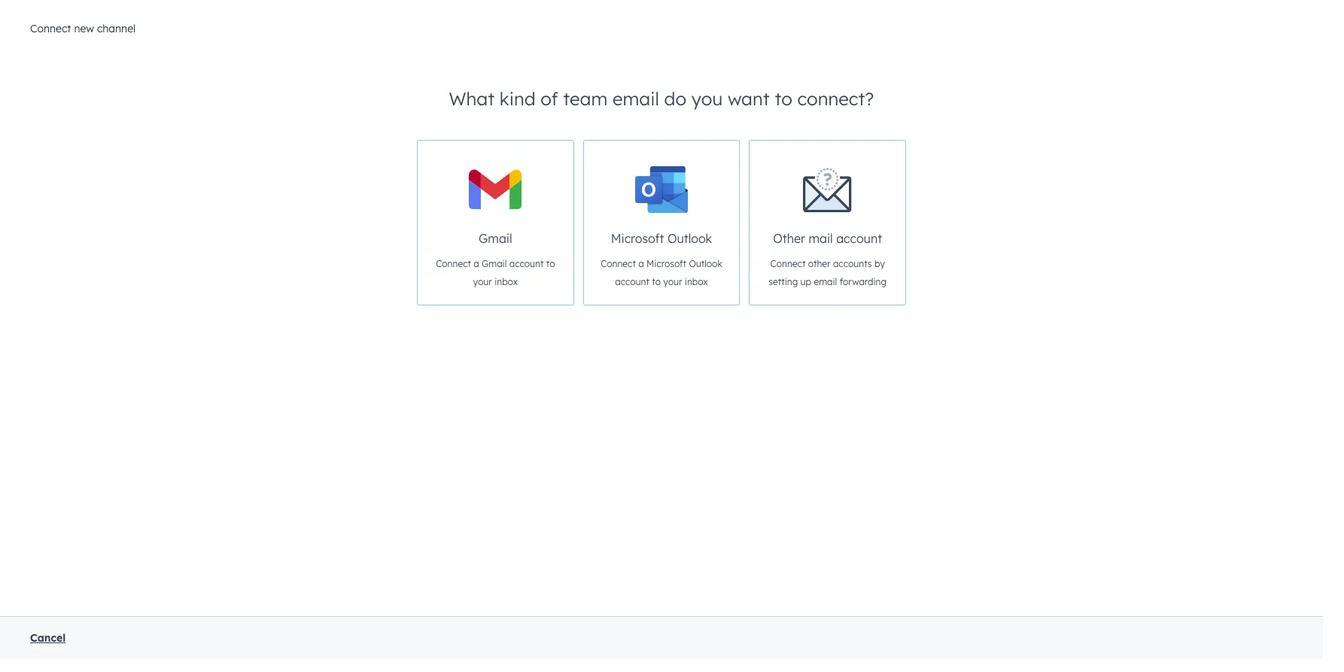 Task type: describe. For each thing, give the bounding box(es) containing it.
cancel
[[30, 632, 66, 645]]

to inside connect a gmail account to your inbox
[[546, 258, 555, 270]]

your inside connect a microsoft outlook account to your inbox
[[663, 276, 682, 288]]

2 horizontal spatial account
[[836, 231, 882, 246]]

0 vertical spatial gmail
[[479, 231, 512, 246]]

of
[[541, 87, 558, 110]]

connect for microsoft outlook
[[601, 258, 636, 270]]

connect new channel
[[30, 22, 136, 35]]

you
[[692, 87, 723, 110]]

what
[[449, 87, 495, 110]]

account inside connect a microsoft outlook account to your inbox
[[615, 276, 650, 288]]

other
[[808, 258, 831, 270]]

connect other accounts by setting up email forwarding
[[769, 258, 887, 288]]

cancel button
[[30, 629, 66, 647]]

mail
[[809, 231, 833, 246]]

other mail account
[[773, 231, 882, 246]]

0 vertical spatial to
[[775, 87, 793, 110]]

0 horizontal spatial email
[[613, 87, 659, 110]]

inbox inside connect a microsoft outlook account to your inbox
[[685, 276, 708, 288]]

by
[[875, 258, 885, 270]]

account inside connect a gmail account to your inbox
[[509, 258, 544, 270]]

to inside connect a microsoft outlook account to your inbox
[[652, 276, 661, 288]]

0 vertical spatial microsoft
[[611, 231, 664, 246]]

inbox inside connect a gmail account to your inbox
[[495, 276, 518, 288]]

none checkbox containing microsoft outlook
[[583, 140, 740, 306]]

email inside connect other accounts by setting up email forwarding
[[814, 276, 837, 288]]

a for gmail
[[474, 258, 479, 270]]

accounts
[[833, 258, 872, 270]]

connect?
[[798, 87, 874, 110]]

a for microsoft outlook
[[639, 258, 644, 270]]

gmail inside connect a gmail account to your inbox
[[482, 258, 507, 270]]



Task type: vqa. For each thing, say whether or not it's contained in the screenshot.
Height
no



Task type: locate. For each thing, give the bounding box(es) containing it.
kind
[[500, 87, 536, 110]]

forwarding
[[840, 276, 887, 288]]

microsoft
[[611, 231, 664, 246], [647, 258, 687, 270]]

connect inside connect other accounts by setting up email forwarding
[[771, 258, 806, 270]]

0 horizontal spatial account
[[509, 258, 544, 270]]

0 horizontal spatial to
[[546, 258, 555, 270]]

to
[[775, 87, 793, 110], [546, 258, 555, 270], [652, 276, 661, 288]]

0 horizontal spatial a
[[474, 258, 479, 270]]

connect
[[30, 22, 71, 35], [436, 258, 471, 270], [601, 258, 636, 270], [771, 258, 806, 270]]

do
[[664, 87, 687, 110]]

outlook down microsoft outlook
[[689, 258, 723, 270]]

email down other
[[814, 276, 837, 288]]

1 vertical spatial microsoft
[[647, 258, 687, 270]]

your
[[473, 276, 492, 288], [663, 276, 682, 288]]

1 horizontal spatial account
[[615, 276, 650, 288]]

account
[[836, 231, 882, 246], [509, 258, 544, 270], [615, 276, 650, 288]]

connect inside connect a microsoft outlook account to your inbox
[[601, 258, 636, 270]]

2 inbox from the left
[[685, 276, 708, 288]]

microsoft down microsoft outlook
[[647, 258, 687, 270]]

team
[[563, 87, 608, 110]]

2 horizontal spatial to
[[775, 87, 793, 110]]

2 your from the left
[[663, 276, 682, 288]]

gmail
[[479, 231, 512, 246], [482, 258, 507, 270]]

want
[[728, 87, 770, 110]]

1 horizontal spatial your
[[663, 276, 682, 288]]

0 vertical spatial account
[[836, 231, 882, 246]]

microsoft outlook
[[611, 231, 712, 246]]

1 your from the left
[[473, 276, 492, 288]]

2 vertical spatial account
[[615, 276, 650, 288]]

email left do
[[613, 87, 659, 110]]

None checkbox
[[583, 140, 740, 306]]

connect a microsoft outlook account to your inbox
[[601, 258, 723, 288]]

other
[[773, 231, 805, 246]]

1 vertical spatial email
[[814, 276, 837, 288]]

inbox
[[495, 276, 518, 288], [685, 276, 708, 288]]

1 horizontal spatial a
[[639, 258, 644, 270]]

0 vertical spatial email
[[613, 87, 659, 110]]

connect new channel heading
[[30, 20, 136, 38]]

microsoft inside connect a microsoft outlook account to your inbox
[[647, 258, 687, 270]]

email
[[613, 87, 659, 110], [814, 276, 837, 288]]

a inside connect a microsoft outlook account to your inbox
[[639, 258, 644, 270]]

connect for gmail
[[436, 258, 471, 270]]

a inside connect a gmail account to your inbox
[[474, 258, 479, 270]]

outlook inside connect a microsoft outlook account to your inbox
[[689, 258, 723, 270]]

your inside connect a gmail account to your inbox
[[473, 276, 492, 288]]

outlook
[[668, 231, 712, 246], [689, 258, 723, 270]]

0 horizontal spatial inbox
[[495, 276, 518, 288]]

1 vertical spatial gmail
[[482, 258, 507, 270]]

1 inbox from the left
[[495, 276, 518, 288]]

1 vertical spatial to
[[546, 258, 555, 270]]

1 vertical spatial outlook
[[689, 258, 723, 270]]

what kind of team email do you want to connect?
[[449, 87, 874, 110]]

outlook up connect a microsoft outlook account to your inbox
[[668, 231, 712, 246]]

0 vertical spatial outlook
[[668, 231, 712, 246]]

channel
[[97, 22, 136, 35]]

setting
[[769, 276, 798, 288]]

connect a gmail account to your inbox
[[436, 258, 555, 288]]

1 horizontal spatial to
[[652, 276, 661, 288]]

None checkbox
[[417, 140, 574, 306], [749, 140, 906, 306], [417, 140, 574, 306], [749, 140, 906, 306]]

1 horizontal spatial inbox
[[685, 276, 708, 288]]

1 horizontal spatial email
[[814, 276, 837, 288]]

2 vertical spatial to
[[652, 276, 661, 288]]

0 horizontal spatial your
[[473, 276, 492, 288]]

2 a from the left
[[639, 258, 644, 270]]

connect for other mail account
[[771, 258, 806, 270]]

1 vertical spatial account
[[509, 258, 544, 270]]

a
[[474, 258, 479, 270], [639, 258, 644, 270]]

1 a from the left
[[474, 258, 479, 270]]

connect inside 'heading'
[[30, 22, 71, 35]]

new
[[74, 22, 94, 35]]

connect inside connect a gmail account to your inbox
[[436, 258, 471, 270]]

microsoft up connect a microsoft outlook account to your inbox
[[611, 231, 664, 246]]

up
[[801, 276, 812, 288]]



